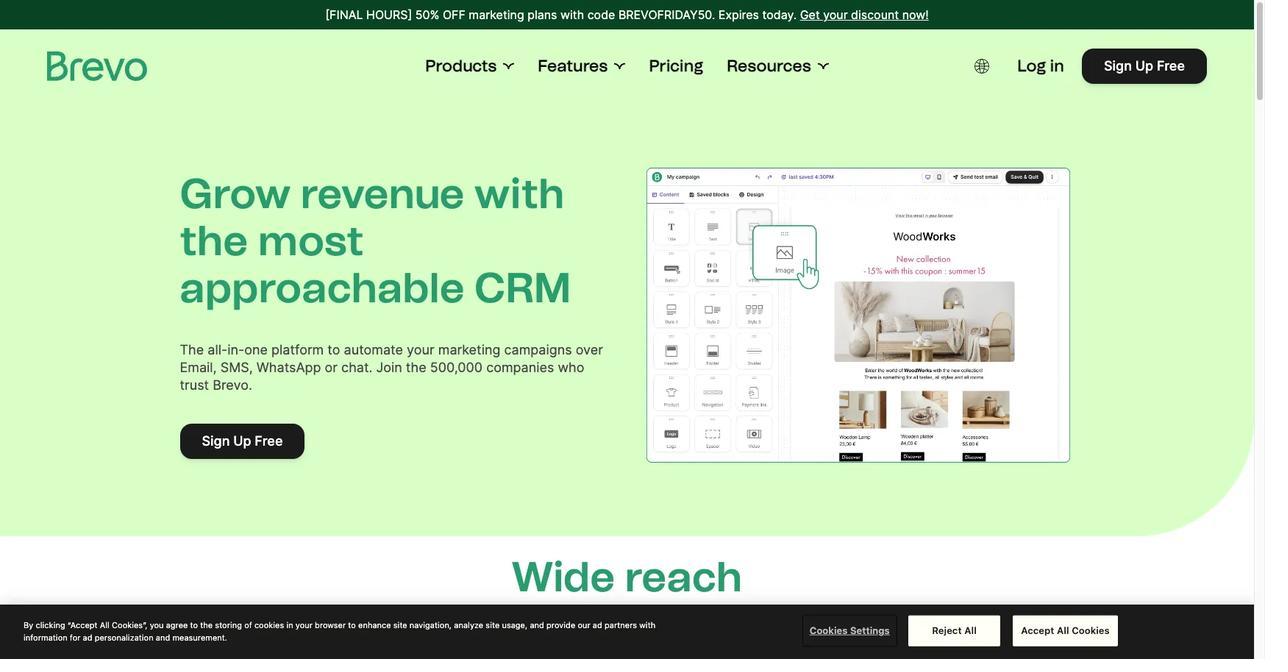 Task type: vqa. For each thing, say whether or not it's contained in the screenshot.
'HOURS]'
yes



Task type: locate. For each thing, give the bounding box(es) containing it.
50%
[[415, 7, 439, 22]]

your left browser
[[296, 620, 313, 630]]

site
[[393, 620, 407, 630], [486, 620, 500, 630]]

1 vertical spatial marketing
[[438, 342, 501, 358]]

all
[[100, 620, 110, 630], [965, 624, 977, 636], [1057, 624, 1069, 636]]

the
[[180, 342, 204, 358]]

2 site from the left
[[486, 620, 500, 630]]

free
[[1157, 58, 1185, 74], [255, 433, 283, 449]]

sign up free button
[[1082, 49, 1207, 84], [180, 424, 305, 459]]

with
[[560, 7, 584, 22], [474, 169, 565, 219], [639, 620, 656, 630]]

all for reject all
[[965, 624, 977, 636]]

and
[[530, 620, 544, 630], [156, 632, 170, 642]]

1 vertical spatial up
[[233, 433, 251, 449]]

cookies settings button
[[804, 616, 896, 645]]

0 vertical spatial the
[[180, 216, 248, 266]]

1 vertical spatial your
[[407, 342, 435, 358]]

companies
[[486, 360, 554, 375]]

0 horizontal spatial free
[[255, 433, 283, 449]]

wide
[[512, 552, 615, 601]]

marketing right off
[[469, 7, 524, 22]]

reject all
[[932, 624, 977, 636]]

to up measurement.
[[190, 620, 198, 630]]

in-
[[227, 342, 244, 358]]

of
[[244, 620, 252, 630]]

ad
[[593, 620, 602, 630], [83, 632, 92, 642]]

in
[[1050, 56, 1064, 76], [286, 620, 293, 630]]

0 vertical spatial and
[[530, 620, 544, 630]]

1 horizontal spatial cookies
[[1072, 624, 1110, 636]]

0 vertical spatial free
[[1157, 58, 1185, 74]]

who
[[558, 360, 584, 375]]

0 vertical spatial sign up free button
[[1082, 49, 1207, 84]]

plans
[[528, 7, 557, 22]]

now!
[[902, 7, 929, 22]]

provide
[[547, 620, 575, 630]]

all right the accept
[[1057, 624, 1069, 636]]

all right reject
[[965, 624, 977, 636]]

brevofriday50.
[[619, 7, 715, 22]]

1 horizontal spatial your
[[407, 342, 435, 358]]

ad right the our
[[593, 620, 602, 630]]

1 horizontal spatial up
[[1136, 58, 1154, 74]]

in right cookies
[[286, 620, 293, 630]]

2 vertical spatial your
[[296, 620, 313, 630]]

[final hours] 50% off marketing plans with code brevofriday50. expires today. get your discount now!
[[325, 7, 929, 22]]

marketing up 500,000
[[438, 342, 501, 358]]

ad right for
[[83, 632, 92, 642]]

2 vertical spatial with
[[639, 620, 656, 630]]

cookies left settings
[[810, 624, 848, 636]]

your right get
[[823, 7, 848, 22]]

0 vertical spatial marketing
[[469, 7, 524, 22]]

1 vertical spatial and
[[156, 632, 170, 642]]

marketing
[[469, 7, 524, 22], [438, 342, 501, 358]]

in right log
[[1050, 56, 1064, 76]]

marketing inside the all-in-one platform to automate your marketing campaigns over email, sms, whatsapp or chat. join the 500,000 companies who trust brevo.
[[438, 342, 501, 358]]

1 vertical spatial sign up free
[[202, 433, 283, 449]]

2 vertical spatial the
[[200, 620, 213, 630]]

1 horizontal spatial to
[[328, 342, 340, 358]]

your
[[823, 7, 848, 22], [407, 342, 435, 358], [296, 620, 313, 630]]

the inside by clicking "accept all cookies", you agree to the storing of cookies in your browser to enhance site navigation, analyze site usage, and provide our ad partners with information for ad personalization and measurement.
[[200, 620, 213, 630]]

0 horizontal spatial sign
[[202, 433, 230, 449]]

0 horizontal spatial your
[[296, 620, 313, 630]]

features
[[538, 56, 608, 76]]

0 vertical spatial in
[[1050, 56, 1064, 76]]

by clicking "accept all cookies", you agree to the storing of cookies in your browser to enhance site navigation, analyze site usage, and provide our ad partners with information for ad personalization and measurement.
[[24, 620, 656, 642]]

log
[[1018, 56, 1046, 76]]

partners
[[605, 620, 637, 630]]

reject
[[932, 624, 962, 636]]

the
[[180, 216, 248, 266], [406, 360, 426, 375], [200, 620, 213, 630]]

1 vertical spatial sign
[[202, 433, 230, 449]]

grow
[[180, 169, 291, 219]]

1 horizontal spatial and
[[530, 620, 544, 630]]

1 horizontal spatial ad
[[593, 620, 602, 630]]

site right the enhance
[[393, 620, 407, 630]]

1 vertical spatial free
[[255, 433, 283, 449]]

log in link
[[1018, 56, 1064, 77]]

sign
[[1104, 58, 1132, 74], [202, 433, 230, 449]]

1 horizontal spatial site
[[486, 620, 500, 630]]

1 horizontal spatial all
[[965, 624, 977, 636]]

0 vertical spatial your
[[823, 7, 848, 22]]

all right "accept
[[100, 620, 110, 630]]

1 vertical spatial with
[[474, 169, 565, 219]]

most
[[258, 216, 364, 266]]

0 vertical spatial up
[[1136, 58, 1154, 74]]

up for the leftmost sign up free button
[[233, 433, 251, 449]]

1 vertical spatial in
[[286, 620, 293, 630]]

cookies right the accept
[[1072, 624, 1110, 636]]

to inside the all-in-one platform to automate your marketing campaigns over email, sms, whatsapp or chat. join the 500,000 companies who trust brevo.
[[328, 342, 340, 358]]

reject all button
[[909, 615, 1000, 646]]

whatsapp
[[257, 360, 321, 375]]

0 horizontal spatial to
[[190, 620, 198, 630]]

0 horizontal spatial cookies
[[810, 624, 848, 636]]

over
[[576, 342, 603, 358]]

0 horizontal spatial all
[[100, 620, 110, 630]]

for
[[70, 632, 81, 642]]

sign up free
[[1104, 58, 1185, 74], [202, 433, 283, 449]]

chat.
[[341, 360, 373, 375]]

1 vertical spatial the
[[406, 360, 426, 375]]

0 horizontal spatial in
[[286, 620, 293, 630]]

0 vertical spatial sign up free
[[1104, 58, 1185, 74]]

platform
[[272, 342, 324, 358]]

0 horizontal spatial and
[[156, 632, 170, 642]]

the all-in-one platform to automate your marketing campaigns over email, sms, whatsapp or chat. join the 500,000 companies who trust brevo.
[[180, 342, 603, 393]]

agree
[[166, 620, 188, 630]]

0 vertical spatial sign
[[1104, 58, 1132, 74]]

products link
[[425, 56, 514, 77]]

expires
[[719, 7, 759, 22]]

wide reach close connection
[[448, 552, 806, 648]]

[final
[[325, 7, 363, 22]]

the inside grow revenue with the most approachable crm
[[180, 216, 248, 266]]

browser
[[315, 620, 346, 630]]

1 vertical spatial sign up free button
[[180, 424, 305, 459]]

to up "or"
[[328, 342, 340, 358]]

0 horizontal spatial up
[[233, 433, 251, 449]]

approachable
[[180, 264, 465, 313]]

your up 500,000
[[407, 342, 435, 358]]

2 horizontal spatial all
[[1057, 624, 1069, 636]]

cookies
[[810, 624, 848, 636], [1072, 624, 1110, 636]]

1 horizontal spatial free
[[1157, 58, 1185, 74]]

site left usage,
[[486, 620, 500, 630]]

and right usage,
[[530, 620, 544, 630]]

close
[[448, 599, 564, 648]]

to right browser
[[348, 620, 356, 630]]

free for the leftmost sign up free button
[[255, 433, 283, 449]]

"accept
[[68, 620, 98, 630]]

cookies settings
[[810, 624, 890, 636]]

and down you
[[156, 632, 170, 642]]

1 horizontal spatial sign
[[1104, 58, 1132, 74]]

all inside by clicking "accept all cookies", you agree to the storing of cookies in your browser to enhance site navigation, analyze site usage, and provide our ad partners with information for ad personalization and measurement.
[[100, 620, 110, 630]]

0 horizontal spatial ad
[[83, 632, 92, 642]]

1 cookies from the left
[[810, 624, 848, 636]]

up
[[1136, 58, 1154, 74], [233, 433, 251, 449]]

to
[[328, 342, 340, 358], [190, 620, 198, 630], [348, 620, 356, 630]]

sign for right sign up free button
[[1104, 58, 1132, 74]]

0 horizontal spatial site
[[393, 620, 407, 630]]

brevo image
[[47, 51, 147, 81]]

1 vertical spatial ad
[[83, 632, 92, 642]]

2 cookies from the left
[[1072, 624, 1110, 636]]



Task type: describe. For each thing, give the bounding box(es) containing it.
storing
[[215, 620, 242, 630]]

trust
[[180, 378, 209, 393]]

join
[[376, 360, 402, 375]]

hours]
[[366, 7, 412, 22]]

pricing
[[649, 56, 703, 76]]

off
[[443, 7, 466, 22]]

all for accept all cookies
[[1057, 624, 1069, 636]]

in inside by clicking "accept all cookies", you agree to the storing of cookies in your browser to enhance site navigation, analyze site usage, and provide our ad partners with information for ad personalization and measurement.
[[286, 620, 293, 630]]

resources
[[727, 56, 811, 76]]

clicking
[[36, 620, 65, 630]]

accept all cookies
[[1021, 624, 1110, 636]]

reach
[[625, 552, 743, 601]]

usage,
[[502, 620, 528, 630]]

500,000
[[430, 360, 483, 375]]

your inside by clicking "accept all cookies", you agree to the storing of cookies in your browser to enhance site navigation, analyze site usage, and provide our ad partners with information for ad personalization and measurement.
[[296, 620, 313, 630]]

2 horizontal spatial to
[[348, 620, 356, 630]]

1 horizontal spatial sign up free button
[[1082, 49, 1207, 84]]

discount
[[851, 7, 899, 22]]

button image
[[975, 59, 990, 74]]

information
[[24, 632, 67, 642]]

features link
[[538, 56, 626, 77]]

your inside the all-in-one platform to automate your marketing campaigns over email, sms, whatsapp or chat. join the 500,000 companies who trust brevo.
[[407, 342, 435, 358]]

enhance
[[358, 620, 391, 630]]

measurement.
[[172, 632, 227, 642]]

pricing link
[[649, 56, 703, 77]]

grow revenue with the most approachable crm
[[180, 169, 571, 313]]

email,
[[180, 360, 217, 375]]

cookies
[[254, 620, 284, 630]]

sms,
[[220, 360, 253, 375]]

with inside grow revenue with the most approachable crm
[[474, 169, 565, 219]]

accept all cookies button
[[1013, 615, 1118, 646]]

1 horizontal spatial sign up free
[[1104, 58, 1185, 74]]

cookies",
[[112, 620, 147, 630]]

by
[[24, 620, 33, 630]]

crm
[[475, 264, 571, 313]]

one
[[244, 342, 268, 358]]

or
[[325, 360, 338, 375]]

up for right sign up free button
[[1136, 58, 1154, 74]]

get your discount now! link
[[800, 6, 929, 24]]

connection
[[574, 599, 806, 648]]

campaigns
[[504, 342, 572, 358]]

get
[[800, 7, 820, 22]]

with inside by clicking "accept all cookies", you agree to the storing of cookies in your browser to enhance site navigation, analyze site usage, and provide our ad partners with information for ad personalization and measurement.
[[639, 620, 656, 630]]

personalization
[[95, 632, 153, 642]]

0 horizontal spatial sign up free button
[[180, 424, 305, 459]]

the inside the all-in-one platform to automate your marketing campaigns over email, sms, whatsapp or chat. join the 500,000 companies who trust brevo.
[[406, 360, 426, 375]]

automate
[[344, 342, 403, 358]]

log in
[[1018, 56, 1064, 76]]

free for right sign up free button
[[1157, 58, 1185, 74]]

cookies inside button
[[810, 624, 848, 636]]

brevo.
[[213, 378, 252, 393]]

our
[[578, 620, 590, 630]]

0 horizontal spatial sign up free
[[202, 433, 283, 449]]

settings
[[850, 624, 890, 636]]

1 site from the left
[[393, 620, 407, 630]]

0 vertical spatial with
[[560, 7, 584, 22]]

revenue
[[300, 169, 465, 219]]

products
[[425, 56, 497, 76]]

resources link
[[727, 56, 829, 77]]

navigation,
[[410, 620, 452, 630]]

code
[[588, 7, 615, 22]]

2 horizontal spatial your
[[823, 7, 848, 22]]

all-
[[208, 342, 227, 358]]

you
[[150, 620, 164, 630]]

cookies inside button
[[1072, 624, 1110, 636]]

today.
[[762, 7, 797, 22]]

sign for the leftmost sign up free button
[[202, 433, 230, 449]]

accept
[[1021, 624, 1054, 636]]

1 horizontal spatial in
[[1050, 56, 1064, 76]]

0 vertical spatial ad
[[593, 620, 602, 630]]

analyze
[[454, 620, 483, 630]]



